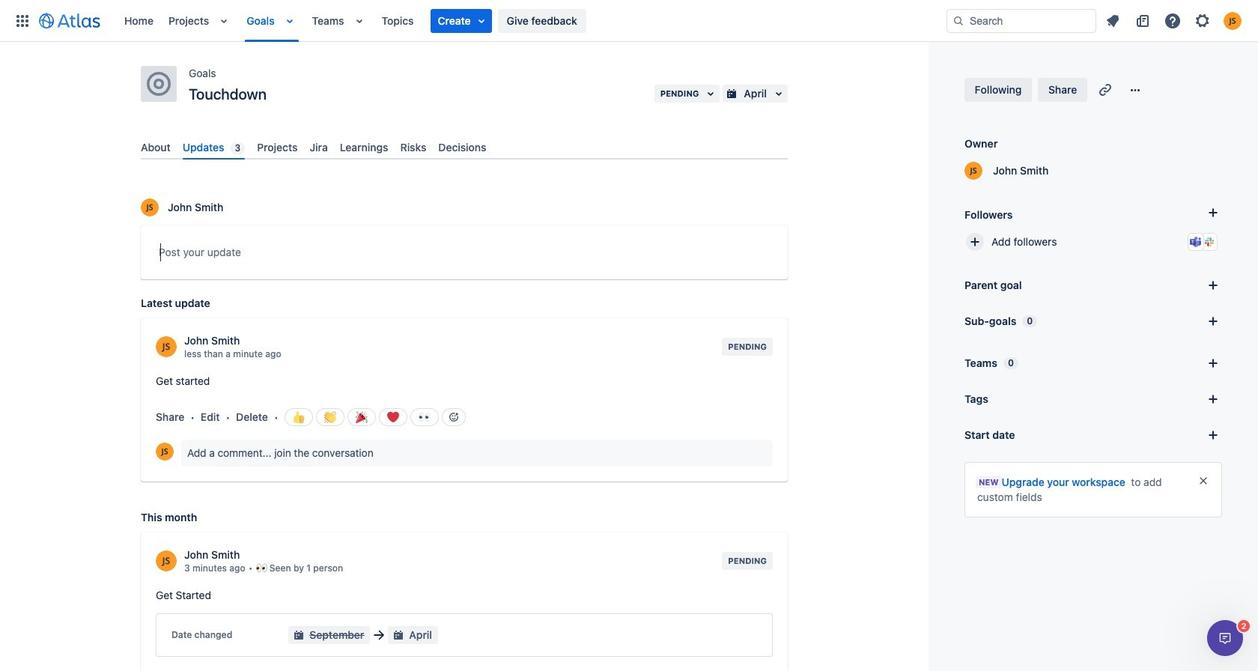 Task type: vqa. For each thing, say whether or not it's contained in the screenshot.
Goals link
no



Task type: locate. For each thing, give the bounding box(es) containing it.
dialog
[[1208, 620, 1244, 656]]

:clap: image
[[324, 412, 336, 424]]

close banner image
[[1198, 475, 1210, 487]]

changed to image
[[370, 627, 388, 645]]

list item
[[431, 9, 492, 33]]

Search field
[[947, 9, 1097, 33]]

notifications image
[[1105, 12, 1122, 30]]

:heart: image
[[387, 412, 399, 424]]

top element
[[9, 0, 947, 42]]

:heart: image
[[387, 412, 399, 424]]

account image
[[1224, 12, 1242, 30]]

add team image
[[1205, 354, 1223, 372]]

:eyes: image
[[419, 412, 431, 424], [419, 412, 431, 424]]

banner
[[0, 0, 1259, 42]]

help image
[[1164, 12, 1182, 30]]

list
[[117, 0, 947, 42], [1100, 9, 1250, 33]]

:thumbsup: image
[[293, 412, 305, 424]]

:clap: image
[[324, 412, 336, 424]]

None search field
[[947, 9, 1097, 33]]

msteams logo showing  channels are connected to this goal image
[[1191, 236, 1203, 248]]

add a follower image
[[1205, 204, 1223, 222]]

goal icon image
[[147, 72, 171, 96]]

tab list
[[135, 135, 794, 160]]



Task type: describe. For each thing, give the bounding box(es) containing it.
:tada: image
[[356, 412, 368, 424]]

list item inside list
[[431, 9, 492, 33]]

settings image
[[1194, 12, 1212, 30]]

slack logo showing nan channels are connected to this goal image
[[1204, 236, 1216, 248]]

add tag image
[[1205, 390, 1223, 408]]

0 horizontal spatial list
[[117, 0, 947, 42]]

more icon image
[[1127, 81, 1145, 99]]

1 horizontal spatial list
[[1100, 9, 1250, 33]]

set start date image
[[1205, 426, 1223, 444]]

switch to... image
[[13, 12, 31, 30]]

add follower image
[[967, 233, 985, 251]]

:thumbsup: image
[[293, 412, 305, 424]]

add reaction image
[[448, 412, 460, 423]]

Main content area, start typing to enter text. text field
[[159, 244, 770, 267]]

search image
[[953, 15, 965, 27]]

:tada: image
[[356, 412, 368, 424]]



